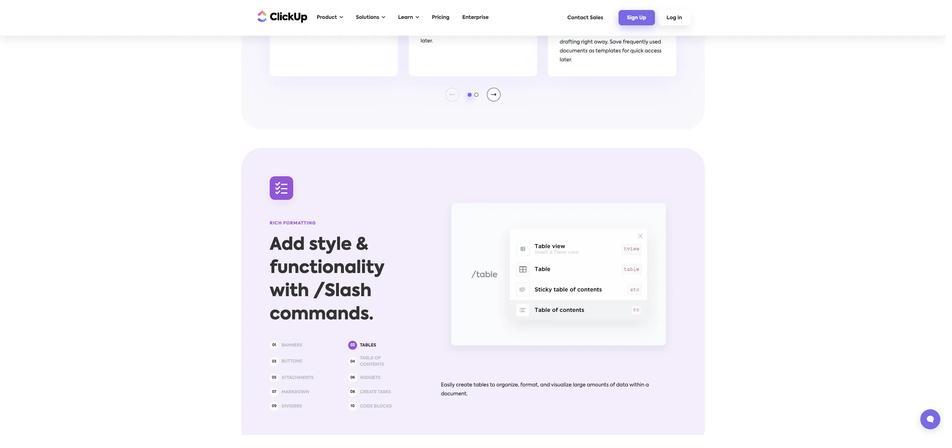 Task type: locate. For each thing, give the bounding box(es) containing it.
0 vertical spatial a
[[316, 30, 320, 35]]

rich
[[270, 221, 282, 226]]

1 horizontal spatial save
[[610, 40, 622, 45]]

to down sign
[[630, 31, 636, 36]]

1 horizontal spatial for
[[622, 49, 629, 54]]

start right enterprise
[[498, 12, 510, 17]]

drafting down 'contact' on the right top
[[560, 40, 580, 45]]

1 horizontal spatial easily access doc templates to start drafting right away. save frequently used documents as templates for quick access later.
[[560, 31, 662, 63]]

documents down pricing link
[[421, 30, 449, 35]]

right down contact sales
[[581, 40, 593, 45]]

1 horizontal spatial start
[[637, 31, 649, 36]]

1 vertical spatial to
[[630, 31, 636, 36]]

a
[[316, 30, 320, 35], [646, 383, 649, 388]]

log in
[[667, 15, 682, 20]]

1 horizontal spatial and
[[540, 383, 550, 388]]

2 vertical spatial easily
[[441, 383, 455, 388]]

2 horizontal spatial easily
[[560, 31, 574, 36]]

0 vertical spatial and
[[333, 12, 343, 17]]

widgets
[[360, 376, 381, 380]]

line,
[[330, 21, 340, 26]]

tasks
[[378, 390, 391, 394]]

1 vertical spatial right
[[581, 40, 593, 45]]

1 vertical spatial quick
[[631, 49, 644, 54]]

1 horizontal spatial used
[[650, 40, 661, 45]]

0 horizontal spatial right
[[442, 21, 454, 26]]

0 horizontal spatial a
[[316, 30, 320, 35]]

used
[[511, 21, 522, 26], [650, 40, 661, 45]]

cancel out the noise and concentrate your writing on one line, sentence, or paragraph at a time. link
[[270, 0, 398, 76]]

formatting
[[283, 221, 316, 226]]

card navigation navigation
[[468, 93, 479, 97]]

doc
[[454, 12, 464, 17], [593, 31, 603, 36]]

away. inside easily access doc templates to start drafting right away. save frequently used documents as templates for quick access later. link
[[594, 40, 609, 45]]

doc right "pricing"
[[454, 12, 464, 17]]

easily right learn
[[421, 12, 435, 17]]

0 vertical spatial quick
[[491, 30, 505, 35]]

of up contents
[[375, 356, 381, 361]]

0 vertical spatial documents
[[421, 30, 449, 35]]

and up line, on the left of the page
[[333, 12, 343, 17]]

1 horizontal spatial drafting
[[560, 40, 580, 45]]

away. down sales
[[594, 40, 609, 45]]

quick down sign up at the top right of page
[[631, 49, 644, 54]]

0 horizontal spatial away.
[[455, 21, 470, 26]]

focus mode image
[[491, 93, 497, 96]]

0 horizontal spatial later.
[[421, 39, 433, 44]]

tables
[[360, 343, 376, 348]]

1 vertical spatial easily
[[560, 31, 574, 36]]

time.
[[321, 30, 333, 35]]

sign
[[627, 15, 638, 20]]

2 vertical spatial to
[[490, 383, 495, 388]]

0 vertical spatial used
[[511, 21, 522, 26]]

concentrate
[[344, 12, 375, 17]]

large
[[573, 383, 586, 388]]

with
[[270, 283, 309, 300]]

up
[[640, 15, 647, 20]]

1 vertical spatial used
[[650, 40, 661, 45]]

drafting
[[421, 21, 441, 26], [560, 40, 580, 45]]

markdown
[[282, 390, 309, 394]]

easily
[[421, 12, 435, 17], [560, 31, 574, 36], [441, 383, 455, 388]]

documents
[[421, 30, 449, 35], [560, 49, 588, 54]]

and right format,
[[540, 383, 550, 388]]

1 vertical spatial a
[[646, 383, 649, 388]]

away. down enterprise
[[455, 21, 470, 26]]

1 vertical spatial doc
[[593, 31, 603, 36]]

1 horizontal spatial doc
[[593, 31, 603, 36]]

cancel
[[282, 12, 299, 17]]

easily access doc templates to start drafting right away. save frequently used documents as templates for quick access later.
[[421, 12, 523, 44], [560, 31, 662, 63]]

0 vertical spatial easily
[[421, 12, 435, 17]]

start
[[498, 12, 510, 17], [637, 31, 649, 36]]

in
[[678, 15, 682, 20]]

1 horizontal spatial of
[[610, 383, 615, 388]]

amounts
[[587, 383, 609, 388]]

0 vertical spatial save
[[471, 21, 483, 26]]

0 horizontal spatial drafting
[[421, 21, 441, 26]]

log in link
[[658, 10, 691, 25]]

clickup image
[[256, 9, 308, 23]]

create tasks
[[360, 390, 391, 394]]

templates
[[465, 12, 490, 17], [457, 30, 482, 35], [604, 31, 629, 36], [596, 49, 621, 54]]

0 horizontal spatial for
[[483, 30, 490, 35]]

save down enterprise
[[471, 21, 483, 26]]

as
[[450, 30, 456, 35], [589, 49, 595, 54]]

the
[[310, 12, 318, 17]]

right down "pricing"
[[442, 21, 454, 26]]

quick down enterprise link
[[491, 30, 505, 35]]

0 horizontal spatial easily
[[421, 12, 435, 17]]

for down sign
[[622, 49, 629, 54]]

paragraph
[[282, 30, 308, 35]]

1 horizontal spatial right
[[581, 40, 593, 45]]

1 vertical spatial start
[[637, 31, 649, 36]]

start down the up
[[637, 31, 649, 36]]

1 vertical spatial frequently
[[623, 40, 649, 45]]

sign up button
[[619, 10, 655, 25]]

later.
[[421, 39, 433, 44], [560, 58, 572, 63]]

doc down sales
[[593, 31, 603, 36]]

0 vertical spatial right
[[442, 21, 454, 26]]

1 horizontal spatial frequently
[[623, 40, 649, 45]]

log
[[667, 15, 677, 20]]

0 horizontal spatial as
[[450, 30, 456, 35]]

0 horizontal spatial of
[[375, 356, 381, 361]]

a right at at top left
[[316, 30, 320, 35]]

as down pricing link
[[450, 30, 456, 35]]

contents
[[360, 363, 384, 367]]

within
[[630, 383, 645, 388]]

0 horizontal spatial frequently
[[484, 21, 509, 26]]

1 horizontal spatial documents
[[560, 49, 588, 54]]

quick
[[491, 30, 505, 35], [631, 49, 644, 54]]

create
[[360, 390, 377, 394]]

one
[[319, 21, 329, 26]]

frequently down enterprise
[[484, 21, 509, 26]]

1 horizontal spatial quick
[[631, 49, 644, 54]]

1 vertical spatial away.
[[594, 40, 609, 45]]

save down sign up button
[[610, 40, 622, 45]]

0 vertical spatial away.
[[455, 21, 470, 26]]

sales
[[590, 15, 603, 20]]

as down sales
[[589, 49, 595, 54]]

1 horizontal spatial a
[[646, 383, 649, 388]]

contact
[[568, 15, 589, 20]]

0 vertical spatial of
[[375, 356, 381, 361]]

code
[[360, 404, 373, 409]]

1 vertical spatial for
[[622, 49, 629, 54]]

0 horizontal spatial and
[[333, 12, 343, 17]]

easily down 'contact' on the right top
[[560, 31, 574, 36]]

or
[[366, 21, 371, 26]]

frequently down sign up at the top right of page
[[623, 40, 649, 45]]

of left data
[[610, 383, 615, 388]]

1 horizontal spatial away.
[[594, 40, 609, 45]]

0 horizontal spatial start
[[498, 12, 510, 17]]

1 vertical spatial of
[[610, 383, 615, 388]]

0 vertical spatial doc
[[454, 12, 464, 17]]

right
[[442, 21, 454, 26], [581, 40, 593, 45]]

0 vertical spatial for
[[483, 30, 490, 35]]

1 vertical spatial and
[[540, 383, 550, 388]]

add style & functionality with /slash commands.
[[270, 237, 385, 323]]

easily up document.
[[441, 383, 455, 388]]

blocks
[[374, 404, 392, 409]]

frequently
[[484, 21, 509, 26], [623, 40, 649, 45]]

drafting down "pricing"
[[421, 21, 441, 26]]

1 horizontal spatial later.
[[560, 58, 572, 63]]

0 horizontal spatial used
[[511, 21, 522, 26]]

solutions
[[356, 15, 379, 20]]

access
[[436, 12, 453, 17], [506, 30, 523, 35], [575, 31, 592, 36], [645, 49, 662, 54]]

enterprise
[[463, 15, 489, 20]]

of
[[375, 356, 381, 361], [610, 383, 615, 388]]

documents down 'contact' on the right top
[[560, 49, 588, 54]]

sentence,
[[341, 21, 365, 26]]

and
[[333, 12, 343, 17], [540, 383, 550, 388]]

to right tables
[[490, 383, 495, 388]]

1 horizontal spatial easily
[[441, 383, 455, 388]]

away.
[[455, 21, 470, 26], [594, 40, 609, 45]]

for down enterprise link
[[483, 30, 490, 35]]

1 horizontal spatial as
[[589, 49, 595, 54]]

learn button
[[395, 10, 423, 25]]

save
[[471, 21, 483, 26], [610, 40, 622, 45]]

a right the 'within' on the bottom of page
[[646, 383, 649, 388]]

a inside the cancel out the noise and concentrate your writing on one line, sentence, or paragraph at a time.
[[316, 30, 320, 35]]

for
[[483, 30, 490, 35], [622, 49, 629, 54]]

0 horizontal spatial documents
[[421, 30, 449, 35]]

to
[[491, 12, 496, 17], [630, 31, 636, 36], [490, 383, 495, 388]]

0 vertical spatial drafting
[[421, 21, 441, 26]]

visualize
[[551, 383, 572, 388]]

to right enterprise
[[491, 12, 496, 17]]



Task type: vqa. For each thing, say whether or not it's contained in the screenshot.
CLICKUP. to the bottom
no



Task type: describe. For each thing, give the bounding box(es) containing it.
a inside easily create tables to organize, format, and visualize large amounts of data within a document.
[[646, 383, 649, 388]]

format,
[[521, 383, 539, 388]]

/slash
[[313, 283, 372, 300]]

functionality
[[270, 260, 385, 277]]

noise
[[319, 12, 332, 17]]

of inside table of contents
[[375, 356, 381, 361]]

buttons
[[282, 360, 302, 364]]

solutions button
[[353, 10, 389, 25]]

02 tables image
[[441, 196, 677, 359]]

easily create tables to organize, format, and visualize large amounts of data within a document.
[[441, 383, 649, 396]]

cancel out the noise and concentrate your writing on one line, sentence, or paragraph at a time.
[[282, 12, 375, 35]]

banners
[[282, 343, 302, 348]]

document.
[[441, 391, 468, 396]]

style
[[309, 237, 352, 254]]

and inside the cancel out the noise and concentrate your writing on one line, sentence, or paragraph at a time.
[[333, 12, 343, 17]]

data
[[616, 383, 629, 388]]

add
[[270, 237, 305, 254]]

0 horizontal spatial save
[[471, 21, 483, 26]]

tables
[[474, 383, 489, 388]]

and inside easily create tables to organize, format, and visualize large amounts of data within a document.
[[540, 383, 550, 388]]

rich formatting
[[270, 221, 316, 226]]

commands.
[[270, 306, 374, 323]]

1 vertical spatial documents
[[560, 49, 588, 54]]

your
[[282, 21, 292, 26]]

dividers
[[282, 404, 302, 409]]

on
[[312, 21, 318, 26]]

pricing link
[[429, 10, 453, 25]]

enterprise link
[[459, 10, 492, 25]]

code blocks
[[360, 404, 392, 409]]

attachments
[[282, 376, 314, 380]]

product
[[317, 15, 337, 20]]

learn
[[398, 15, 413, 20]]

table of contents
[[360, 356, 384, 367]]

0 vertical spatial to
[[491, 12, 496, 17]]

easily access doc templates to start drafting right away. save frequently used documents as templates for quick access later. link
[[548, 0, 677, 76]]

0 horizontal spatial easily access doc templates to start drafting right away. save frequently used documents as templates for quick access later.
[[421, 12, 523, 44]]

contact sales
[[568, 15, 603, 20]]

0 vertical spatial start
[[498, 12, 510, 17]]

to inside easily create tables to organize, format, and visualize large amounts of data within a document.
[[490, 383, 495, 388]]

at
[[310, 30, 315, 35]]

create
[[456, 383, 473, 388]]

1 vertical spatial drafting
[[560, 40, 580, 45]]

organize,
[[497, 383, 519, 388]]

&
[[356, 237, 368, 254]]

easily inside easily create tables to organize, format, and visualize large amounts of data within a document.
[[441, 383, 455, 388]]

1 vertical spatial later.
[[560, 58, 572, 63]]

0 vertical spatial later.
[[421, 39, 433, 44]]

contact sales button
[[564, 12, 607, 24]]

table
[[360, 356, 374, 361]]

quick inside easily access doc templates to start drafting right away. save frequently used documents as templates for quick access later. link
[[631, 49, 644, 54]]

of inside easily create tables to organize, format, and visualize large amounts of data within a document.
[[610, 383, 615, 388]]

1 vertical spatial save
[[610, 40, 622, 45]]

0 vertical spatial as
[[450, 30, 456, 35]]

0 horizontal spatial doc
[[454, 12, 464, 17]]

pricing
[[432, 15, 450, 20]]

sign up
[[627, 15, 647, 20]]

writing
[[294, 21, 311, 26]]

product button
[[313, 10, 347, 25]]

out
[[300, 12, 309, 17]]

1 vertical spatial as
[[589, 49, 595, 54]]

to inside easily access doc templates to start drafting right away. save frequently used documents as templates for quick access later. link
[[630, 31, 636, 36]]

0 horizontal spatial quick
[[491, 30, 505, 35]]

0 vertical spatial frequently
[[484, 21, 509, 26]]



